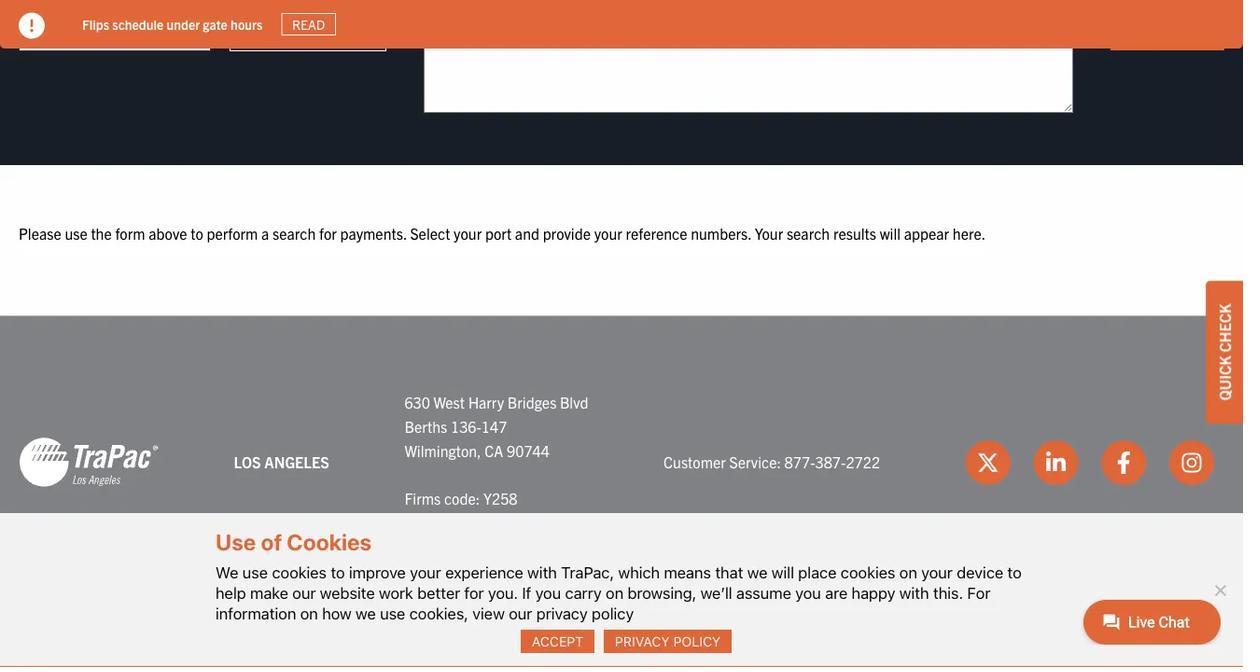 Task type: describe. For each thing, give the bounding box(es) containing it.
los angeles
[[234, 453, 329, 472]]

means
[[664, 563, 711, 582]]

1 vertical spatial use
[[243, 563, 268, 582]]

appear
[[904, 224, 949, 243]]

630 west harry bridges blvd berths 136-147 wilmington, ca 90744
[[405, 394, 588, 460]]

quick
[[1215, 356, 1234, 401]]

the
[[91, 224, 112, 243]]

accept link
[[521, 630, 595, 653]]

y258
[[483, 489, 518, 508]]

information
[[216, 604, 296, 623]]

cookies
[[287, 529, 372, 555]]

all rights reserved. trapac llc © 2023
[[308, 630, 569, 647]]

read link
[[281, 13, 336, 36]]

provide
[[543, 224, 591, 243]]

we
[[216, 563, 238, 582]]

0 vertical spatial angeles
[[117, 20, 182, 39]]

hours
[[231, 15, 263, 32]]

2704
[[474, 513, 508, 532]]

privacy policy link
[[604, 630, 732, 653]]

this.
[[933, 584, 963, 602]]

b136
[[48, 20, 83, 39]]

387-
[[815, 453, 846, 472]]

0 vertical spatial for
[[319, 224, 337, 243]]

device
[[957, 563, 1004, 582]]

1 you from the left
[[535, 584, 561, 602]]

flips
[[82, 15, 109, 32]]

numbers.
[[691, 224, 751, 243]]

no image
[[1211, 581, 1229, 600]]

carry
[[565, 584, 602, 602]]

quick check
[[1215, 304, 1234, 401]]

0 vertical spatial use
[[65, 224, 87, 243]]

please
[[19, 224, 61, 243]]

rights
[[333, 630, 378, 647]]

accept
[[532, 634, 584, 649]]

1 vertical spatial code:
[[435, 513, 471, 532]]

your
[[755, 224, 783, 243]]

here.
[[953, 224, 986, 243]]

2 vertical spatial use
[[380, 604, 405, 623]]

0 horizontal spatial we
[[356, 604, 376, 623]]

you.
[[488, 584, 518, 602]]

west
[[434, 394, 465, 412]]

help
[[216, 584, 246, 602]]

safety
[[607, 630, 652, 647]]

policy
[[673, 634, 721, 649]]

your right provide
[[594, 224, 622, 243]]

136-
[[451, 417, 481, 436]]

gate
[[203, 15, 228, 32]]

port
[[405, 513, 431, 532]]

2722
[[846, 453, 880, 472]]

1 vertical spatial on
[[606, 584, 624, 602]]

ca
[[485, 441, 503, 460]]

place
[[798, 563, 837, 582]]

|
[[729, 630, 733, 647]]

for inside use of cookies we use cookies to improve your experience with trapac, which means that we will place cookies on your device to help make our website work better for you. if you carry on browsing, we'll assume you are happy with this. for information on how we use cookies, view our privacy policy
[[464, 584, 484, 602]]

bridges
[[507, 394, 557, 412]]

port
[[485, 224, 512, 243]]

Enter reference number(s) text field
[[424, 7, 1073, 113]]

improve
[[349, 563, 406, 582]]

quick check link
[[1206, 281, 1243, 424]]

assume
[[737, 584, 791, 602]]

b30 oakland
[[259, 20, 358, 39]]

work
[[379, 584, 413, 602]]

how
[[322, 604, 352, 623]]

2 search from the left
[[787, 224, 830, 243]]

0 vertical spatial code:
[[444, 489, 480, 508]]

privacy policy
[[615, 634, 721, 649]]

perform
[[207, 224, 258, 243]]

of
[[261, 529, 282, 555]]

b136 los angeles
[[48, 20, 182, 39]]

solid image
[[19, 13, 45, 39]]

1 horizontal spatial we
[[747, 563, 768, 582]]

llc
[[501, 630, 523, 647]]

0 vertical spatial with
[[527, 563, 557, 582]]

0 vertical spatial on
[[900, 563, 917, 582]]

customer service: 877-387-2722
[[664, 453, 880, 472]]

reference
[[626, 224, 687, 243]]

safety & security |
[[607, 630, 736, 647]]

90744
[[507, 441, 550, 460]]

under
[[167, 15, 200, 32]]

2 you from the left
[[795, 584, 821, 602]]

&
[[655, 630, 664, 647]]



Task type: locate. For each thing, give the bounding box(es) containing it.
you right if
[[535, 584, 561, 602]]

los angeles image
[[19, 437, 159, 489]]

1 horizontal spatial with
[[900, 584, 929, 602]]

to right device
[[1008, 563, 1022, 582]]

877-
[[785, 453, 815, 472]]

experience
[[445, 563, 523, 582]]

browsing,
[[628, 584, 697, 602]]

make
[[250, 584, 288, 602]]

trapac,
[[561, 563, 614, 582]]

to right above
[[191, 224, 203, 243]]

1 horizontal spatial our
[[509, 604, 532, 623]]

use left the
[[65, 224, 87, 243]]

privacy
[[536, 604, 588, 623]]

harry
[[468, 394, 504, 412]]

1 horizontal spatial for
[[464, 584, 484, 602]]

0 horizontal spatial on
[[300, 604, 318, 623]]

1 vertical spatial los
[[234, 453, 261, 472]]

footer
[[0, 317, 1243, 667]]

1 vertical spatial angeles
[[264, 453, 329, 472]]

above
[[149, 224, 187, 243]]

1 horizontal spatial angeles
[[264, 453, 329, 472]]

630
[[405, 394, 430, 412]]

firms code:  y258 port code:  2704
[[405, 489, 518, 532]]

1 horizontal spatial use
[[243, 563, 268, 582]]

reserved.
[[381, 630, 447, 647]]

oakland
[[289, 20, 358, 39]]

view
[[473, 604, 505, 623]]

with left this.
[[900, 584, 929, 602]]

will right results
[[880, 224, 901, 243]]

footer containing 630 west harry bridges blvd
[[0, 317, 1243, 667]]

our right the make
[[292, 584, 316, 602]]

0 horizontal spatial to
[[191, 224, 203, 243]]

1 horizontal spatial you
[[795, 584, 821, 602]]

cookies
[[272, 563, 327, 582], [841, 563, 896, 582]]

0 horizontal spatial for
[[319, 224, 337, 243]]

los up use
[[234, 453, 261, 472]]

1 vertical spatial with
[[900, 584, 929, 602]]

and
[[515, 224, 539, 243]]

customer
[[664, 453, 726, 472]]

that
[[715, 563, 743, 582]]

0 horizontal spatial use
[[65, 224, 87, 243]]

2 vertical spatial on
[[300, 604, 318, 623]]

read
[[292, 16, 325, 33]]

1 vertical spatial for
[[464, 584, 484, 602]]

we up assume
[[747, 563, 768, 582]]

code: up 2704
[[444, 489, 480, 508]]

better
[[417, 584, 460, 602]]

form
[[115, 224, 145, 243]]

cookies up the make
[[272, 563, 327, 582]]

with up if
[[527, 563, 557, 582]]

angeles right flips
[[117, 20, 182, 39]]

our down if
[[509, 604, 532, 623]]

0 vertical spatial our
[[292, 584, 316, 602]]

0 horizontal spatial search
[[273, 224, 316, 243]]

website
[[320, 584, 375, 602]]

your left port
[[454, 224, 482, 243]]

security
[[667, 630, 726, 647]]

2 cookies from the left
[[841, 563, 896, 582]]

use up the make
[[243, 563, 268, 582]]

policy
[[592, 604, 634, 623]]

we'll
[[701, 584, 732, 602]]

payments.
[[340, 224, 407, 243]]

search right a
[[273, 224, 316, 243]]

0 horizontal spatial our
[[292, 584, 316, 602]]

on up all
[[300, 604, 318, 623]]

1 horizontal spatial los
[[234, 453, 261, 472]]

on up policy
[[606, 584, 624, 602]]

los right b136
[[87, 20, 114, 39]]

1 horizontal spatial on
[[606, 584, 624, 602]]

will inside use of cookies we use cookies to improve your experience with trapac, which means that we will place cookies on your device to help make our website work better for you. if you carry on browsing, we'll assume you are happy with this. for information on how we use cookies, view our privacy policy
[[772, 563, 794, 582]]

for left "payments."
[[319, 224, 337, 243]]

use down work
[[380, 604, 405, 623]]

trapac
[[450, 630, 498, 647]]

which
[[618, 563, 660, 582]]

on left device
[[900, 563, 917, 582]]

1 cookies from the left
[[272, 563, 327, 582]]

angeles up 'of'
[[264, 453, 329, 472]]

happy
[[852, 584, 896, 602]]

0 horizontal spatial you
[[535, 584, 561, 602]]

a
[[261, 224, 269, 243]]

0 horizontal spatial will
[[772, 563, 794, 582]]

check
[[1215, 304, 1234, 352]]

1 horizontal spatial cookies
[[841, 563, 896, 582]]

privacy
[[615, 634, 670, 649]]

0 vertical spatial los
[[87, 20, 114, 39]]

1 vertical spatial our
[[509, 604, 532, 623]]

use of cookies we use cookies to improve your experience with trapac, which means that we will place cookies on your device to help make our website work better for you. if you carry on browsing, we'll assume you are happy with this. for information on how we use cookies, view our privacy policy
[[216, 529, 1022, 623]]

2023
[[539, 630, 569, 647]]

please use the form above to perform a search for payments. select your port and provide your reference numbers. your search results will appear here.
[[19, 224, 986, 243]]

all
[[308, 630, 330, 647]]

2 horizontal spatial on
[[900, 563, 917, 582]]

1 vertical spatial will
[[772, 563, 794, 582]]

for
[[967, 584, 991, 602]]

1 horizontal spatial search
[[787, 224, 830, 243]]

flips schedule under gate hours
[[82, 15, 263, 32]]

0 horizontal spatial angeles
[[117, 20, 182, 39]]

we
[[747, 563, 768, 582], [356, 604, 376, 623]]

to up website
[[331, 563, 345, 582]]

0 horizontal spatial cookies
[[272, 563, 327, 582]]

0 horizontal spatial with
[[527, 563, 557, 582]]

for
[[319, 224, 337, 243], [464, 584, 484, 602]]

you
[[535, 584, 561, 602], [795, 584, 821, 602]]

cookies up happy
[[841, 563, 896, 582]]

service:
[[729, 453, 781, 472]]

0 vertical spatial we
[[747, 563, 768, 582]]

2 horizontal spatial use
[[380, 604, 405, 623]]

to
[[191, 224, 203, 243], [331, 563, 345, 582], [1008, 563, 1022, 582]]

select
[[410, 224, 450, 243]]

2 horizontal spatial to
[[1008, 563, 1022, 582]]

you down 'place'
[[795, 584, 821, 602]]

1 horizontal spatial will
[[880, 224, 901, 243]]

©
[[526, 630, 536, 647]]

cookies,
[[409, 604, 469, 623]]

angeles
[[117, 20, 182, 39], [264, 453, 329, 472]]

b30
[[259, 20, 286, 39]]

los
[[87, 20, 114, 39], [234, 453, 261, 472]]

we up rights
[[356, 604, 376, 623]]

berths
[[405, 417, 447, 436]]

your up this.
[[921, 563, 953, 582]]

los inside footer
[[234, 453, 261, 472]]

1 vertical spatial we
[[356, 604, 376, 623]]

results
[[833, 224, 876, 243]]

safety & security link
[[607, 630, 726, 647]]

our
[[292, 584, 316, 602], [509, 604, 532, 623]]

will
[[880, 224, 901, 243], [772, 563, 794, 582]]

0 horizontal spatial los
[[87, 20, 114, 39]]

wilmington,
[[405, 441, 481, 460]]

use
[[216, 529, 256, 555]]

if
[[522, 584, 531, 602]]

your
[[454, 224, 482, 243], [594, 224, 622, 243], [410, 563, 441, 582], [921, 563, 953, 582]]

code:
[[444, 489, 480, 508], [435, 513, 471, 532]]

for down experience at the bottom
[[464, 584, 484, 602]]

1 search from the left
[[273, 224, 316, 243]]

1 horizontal spatial to
[[331, 563, 345, 582]]

will up assume
[[772, 563, 794, 582]]

your up better
[[410, 563, 441, 582]]

schedule
[[112, 15, 164, 32]]

0 vertical spatial will
[[880, 224, 901, 243]]

code: right port on the bottom
[[435, 513, 471, 532]]

firms
[[405, 489, 441, 508]]

search right your
[[787, 224, 830, 243]]

search
[[273, 224, 316, 243], [787, 224, 830, 243]]

147
[[481, 417, 507, 436]]



Task type: vqa. For each thing, say whether or not it's contained in the screenshot.
the rightmost 'cookies'
yes



